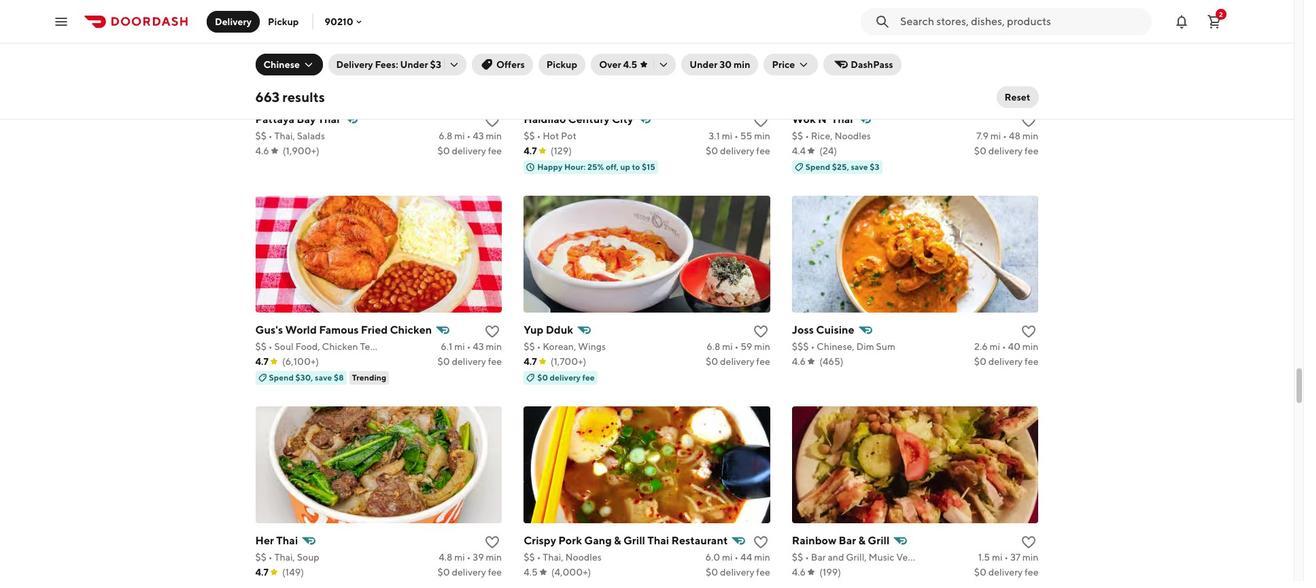 Task type: describe. For each thing, give the bounding box(es) containing it.
pickup for the rightmost pickup button
[[547, 59, 578, 70]]

thai, for crispy
[[543, 552, 564, 563]]

$3 for delivery fees: under $3
[[430, 59, 442, 70]]

55
[[741, 130, 753, 141]]

2
[[1220, 10, 1224, 18]]

rice,
[[812, 130, 833, 141]]

4.7 for gus's world famous fried chicken
[[255, 356, 269, 367]]

$$ for crispy
[[524, 552, 535, 563]]

mi for gus's world famous fried chicken
[[455, 341, 465, 352]]

spend for spend $30, save $8
[[269, 373, 294, 383]]

$​0 delivery fee for crispy pork gang & grill thai restaurant
[[706, 567, 771, 578]]

(24)
[[820, 145, 838, 156]]

joss cuisine
[[792, 324, 855, 337]]

delivery for gus's world famous fried chicken
[[452, 356, 486, 367]]

$3 for spend $25, save $3
[[870, 162, 880, 172]]

2 & from the left
[[859, 535, 866, 547]]

$$ for pattaya
[[255, 130, 267, 141]]

gus's
[[255, 324, 283, 337]]

1 horizontal spatial pickup button
[[539, 54, 586, 76]]

delivery for pattaya bay thai
[[452, 145, 486, 156]]

thai, for her
[[275, 552, 295, 563]]

under 30 min button
[[682, 54, 759, 76]]

price
[[772, 59, 796, 70]]

(1,900+)
[[283, 145, 320, 156]]

25%
[[588, 162, 604, 172]]

$​0 delivery fee for wok n' thai
[[975, 145, 1039, 156]]

sum
[[877, 341, 896, 352]]

59
[[741, 341, 753, 352]]

gang
[[585, 535, 612, 547]]

$​0 for haidilao century city
[[706, 145, 719, 156]]

mi for haidilao century city
[[722, 130, 733, 141]]

and
[[828, 552, 845, 563]]

click to add this store to your saved list image for city
[[753, 113, 769, 129]]

min for rainbow bar & grill
[[1023, 552, 1039, 563]]

dim
[[857, 341, 875, 352]]

chinese,
[[817, 341, 855, 352]]

$15
[[642, 162, 656, 172]]

$$ • bar and grill, music venues
[[792, 552, 929, 563]]

over 4.5
[[599, 59, 638, 70]]

century
[[568, 113, 610, 126]]

3.1 mi • 55 min
[[709, 130, 771, 141]]

$25,
[[833, 162, 850, 172]]

click to add this store to your saved list image for wok n' thai
[[1022, 113, 1038, 129]]

reset
[[1005, 92, 1031, 103]]

$$$ • chinese, dim sum
[[792, 341, 896, 352]]

$$ for rainbow
[[792, 552, 804, 563]]

chinese
[[264, 59, 300, 70]]

under 30 min
[[690, 59, 751, 70]]

open menu image
[[53, 13, 69, 30]]

mi for her thai
[[455, 552, 465, 563]]

2.6 mi • 40 min
[[975, 341, 1039, 352]]

spend for spend $25, save $3
[[806, 162, 831, 172]]

$​0 delivery fee for her thai
[[438, 567, 502, 578]]

thai left the restaurant
[[648, 535, 670, 547]]

1 vertical spatial click to add this store to your saved list image
[[753, 324, 769, 340]]

$$ for haidilao
[[524, 130, 535, 141]]

dashpass
[[851, 59, 894, 70]]

delivery for delivery
[[215, 16, 252, 27]]

mi for joss cuisine
[[990, 341, 1001, 352]]

happy
[[538, 162, 563, 172]]

min for her thai
[[486, 552, 502, 563]]

tenders
[[360, 341, 395, 352]]

4.8 mi • 39 min
[[439, 552, 502, 563]]

$$ • thai, noodles
[[524, 552, 602, 563]]

(1,700+)
[[551, 356, 587, 367]]

noodles for gang
[[566, 552, 602, 563]]

mi for pattaya bay thai
[[455, 130, 465, 141]]

3.1
[[709, 130, 720, 141]]

40
[[1009, 341, 1021, 352]]

delivery down (1,700+)
[[550, 373, 581, 383]]

delivery for crispy pork gang & grill thai restaurant
[[720, 567, 755, 578]]

soup
[[297, 552, 320, 563]]

$​0 delivery fee for rainbow bar & grill
[[975, 567, 1039, 578]]

$​0 for joss cuisine
[[975, 356, 987, 367]]

delivery for rainbow bar & grill
[[989, 567, 1023, 578]]

click to add this store to your saved list image for her thai
[[485, 535, 501, 551]]

$$ for yup
[[524, 341, 535, 352]]

$0 delivery fee
[[538, 373, 595, 383]]

venues
[[897, 552, 929, 563]]

bay
[[297, 113, 316, 126]]

2 grill from the left
[[868, 535, 890, 547]]

1 grill from the left
[[624, 535, 646, 547]]

world
[[285, 324, 317, 337]]

mi for crispy pork gang & grill thai restaurant
[[722, 552, 733, 563]]

over
[[599, 59, 622, 70]]

43 for gus's world famous fried chicken
[[473, 341, 484, 352]]

yup
[[524, 324, 544, 337]]

$​0 for gus's world famous fried chicken
[[438, 356, 450, 367]]

$$ • rice, noodles
[[792, 130, 871, 141]]

wok n' thai
[[792, 113, 854, 126]]

wings
[[578, 341, 606, 352]]

thai up the $$ • thai, soup
[[276, 535, 298, 547]]

44
[[741, 552, 753, 563]]

offers
[[497, 59, 525, 70]]

0 vertical spatial bar
[[839, 535, 857, 547]]

4.6 for joss cuisine
[[792, 356, 806, 367]]

$$$
[[792, 341, 809, 352]]

crispy pork gang & grill thai restaurant
[[524, 535, 728, 547]]

fried
[[361, 324, 388, 337]]

delivery for haidilao century city
[[720, 145, 755, 156]]

click to add this store to your saved list image for &
[[1022, 535, 1038, 551]]

haidilao century city
[[524, 113, 634, 126]]

2.6
[[975, 341, 988, 352]]

spend $25, save $3
[[806, 162, 880, 172]]

restaurant
[[672, 535, 728, 547]]

hot
[[543, 130, 559, 141]]

min for pattaya bay thai
[[486, 130, 502, 141]]

(465)
[[820, 356, 844, 367]]

to
[[632, 162, 641, 172]]

6.0 mi • 44 min
[[706, 552, 771, 563]]

$$ • thai, salads
[[255, 130, 325, 141]]

$$ • hot pot
[[524, 130, 577, 141]]

4.6 for rainbow bar & grill
[[792, 567, 806, 578]]

min for haidilao century city
[[755, 130, 771, 141]]

$​0 for crispy pork gang & grill thai restaurant
[[706, 567, 719, 578]]

2 button
[[1201, 8, 1229, 35]]

fee for rainbow bar & grill
[[1025, 567, 1039, 578]]

grill,
[[847, 552, 867, 563]]

0 horizontal spatial 4.5
[[524, 567, 538, 578]]

43 for pattaya bay thai
[[473, 130, 484, 141]]

1.5
[[979, 552, 991, 563]]

her thai
[[255, 535, 298, 547]]

$​0 delivery fee for joss cuisine
[[975, 356, 1039, 367]]

fee for joss cuisine
[[1025, 356, 1039, 367]]

click to add this store to your saved list image for joss cuisine
[[1022, 324, 1038, 340]]

fee for her thai
[[488, 567, 502, 578]]



Task type: vqa. For each thing, say whether or not it's contained in the screenshot.
Kurobuta Pork Sticky Rice Wrap (1 each) image
no



Task type: locate. For each thing, give the bounding box(es) containing it.
4.5 inside button
[[624, 59, 638, 70]]

4.7 down the $$ • thai, soup
[[255, 567, 269, 578]]

fee for yup dduk
[[757, 356, 771, 367]]

thai,
[[275, 130, 295, 141], [275, 552, 295, 563], [543, 552, 564, 563]]

bar up grill,
[[839, 535, 857, 547]]

Store search: begin typing to search for stores available on DoorDash text field
[[901, 14, 1144, 29]]

happy hour: 25% off, up to $15
[[538, 162, 656, 172]]

thai, up "(149)"
[[275, 552, 295, 563]]

min right 37
[[1023, 552, 1039, 563]]

price button
[[764, 54, 819, 76]]

pickup for the topmost pickup button
[[268, 16, 299, 27]]

1 vertical spatial delivery
[[336, 59, 373, 70]]

$$ for gus's
[[255, 341, 267, 352]]

1 horizontal spatial &
[[859, 535, 866, 547]]

0 vertical spatial save
[[851, 162, 869, 172]]

$$ up 4.4
[[792, 130, 804, 141]]

click to add this store to your saved list image
[[753, 113, 769, 129], [753, 324, 769, 340], [1022, 535, 1038, 551]]

7.9
[[977, 130, 989, 141]]

delivery
[[452, 145, 486, 156], [720, 145, 755, 156], [989, 145, 1023, 156], [452, 356, 486, 367], [720, 356, 755, 367], [989, 356, 1023, 367], [550, 373, 581, 383], [452, 567, 486, 578], [720, 567, 755, 578], [989, 567, 1023, 578]]

6.1 mi • 43 min
[[441, 341, 502, 352]]

delivery for delivery fees: under $3
[[336, 59, 373, 70]]

results
[[283, 89, 325, 105]]

pickup button left over
[[539, 54, 586, 76]]

1 vertical spatial noodles
[[566, 552, 602, 563]]

$​0 for rainbow bar & grill
[[975, 567, 987, 578]]

$​0 delivery fee for pattaya bay thai
[[438, 145, 502, 156]]

0 horizontal spatial under
[[400, 59, 428, 70]]

48
[[1009, 130, 1021, 141]]

min for crispy pork gang & grill thai restaurant
[[755, 552, 771, 563]]

6.8 for pattaya bay thai
[[439, 130, 453, 141]]

4.5
[[624, 59, 638, 70], [524, 567, 538, 578]]

$​0 down 3.1
[[706, 145, 719, 156]]

43
[[473, 130, 484, 141], [473, 341, 484, 352]]

pattaya
[[255, 113, 295, 126]]

4.6 left the "(199)"
[[792, 567, 806, 578]]

fee down 2.6 mi • 40 min
[[1025, 356, 1039, 367]]

$3 right fees:
[[430, 59, 442, 70]]

$​0 down 6.0
[[706, 567, 719, 578]]

mi for yup dduk
[[723, 341, 733, 352]]

6.8 mi • 43 min
[[439, 130, 502, 141]]

1 vertical spatial pickup
[[547, 59, 578, 70]]

city
[[612, 113, 634, 126]]

0 horizontal spatial pickup button
[[260, 11, 307, 32]]

(4,000+)
[[552, 567, 591, 578]]

$​0 down 1.5
[[975, 567, 987, 578]]

dduk
[[546, 324, 574, 337]]

delivery down the 1.5 mi • 37 min
[[989, 567, 1023, 578]]

click to add this store to your saved list image up 6.8 mi • 43 min
[[485, 113, 501, 129]]

4.6 down '$$$'
[[792, 356, 806, 367]]

min for gus's world famous fried chicken
[[486, 341, 502, 352]]

$​0 down 4.8
[[438, 567, 450, 578]]

1 horizontal spatial 6.8
[[707, 341, 721, 352]]

pot
[[561, 130, 577, 141]]

delivery down 6.8 mi • 59 min
[[720, 356, 755, 367]]

3 items, open order cart image
[[1207, 13, 1223, 30]]

food,
[[296, 341, 320, 352]]

$​0 down 2.6
[[975, 356, 987, 367]]

fee for haidilao century city
[[757, 145, 771, 156]]

$$ down her
[[255, 552, 267, 563]]

$​0 delivery fee for yup dduk
[[706, 356, 771, 367]]

0 vertical spatial 6.8
[[439, 130, 453, 141]]

(149)
[[282, 567, 304, 578]]

$​0 delivery fee down 4.8 mi • 39 min on the left bottom of page
[[438, 567, 502, 578]]

0 vertical spatial $3
[[430, 59, 442, 70]]

thai
[[318, 113, 340, 126], [832, 113, 854, 126], [276, 535, 298, 547], [648, 535, 670, 547]]

delivery down "3.1 mi • 55 min"
[[720, 145, 755, 156]]

1 horizontal spatial chicken
[[390, 324, 432, 337]]

joss
[[792, 324, 814, 337]]

1 horizontal spatial bar
[[839, 535, 857, 547]]

save
[[851, 162, 869, 172], [315, 373, 332, 383]]

fee down 6.8 mi • 59 min
[[757, 356, 771, 367]]

$​0 down 6.8 mi • 43 min
[[438, 145, 450, 156]]

$​0 for her thai
[[438, 567, 450, 578]]

min right 6.1
[[486, 341, 502, 352]]

1 horizontal spatial noodles
[[835, 130, 871, 141]]

$$
[[255, 130, 267, 141], [524, 130, 535, 141], [792, 130, 804, 141], [255, 341, 267, 352], [524, 341, 535, 352], [255, 552, 267, 563], [524, 552, 535, 563], [792, 552, 804, 563]]

save left $8 on the bottom left of page
[[315, 373, 332, 383]]

90210
[[325, 16, 354, 27]]

click to add this store to your saved list image up the 1.5 mi • 37 min
[[1022, 535, 1038, 551]]

delivery fees: under $3
[[336, 59, 442, 70]]

click to add this store to your saved list image up 6.8 mi • 59 min
[[753, 324, 769, 340]]

click to add this store to your saved list image for gus's world famous fried chicken
[[485, 324, 501, 340]]

1 vertical spatial 6.8
[[707, 341, 721, 352]]

90210 button
[[325, 16, 364, 27]]

click to add this store to your saved list image
[[485, 113, 501, 129], [1022, 113, 1038, 129], [485, 324, 501, 340], [1022, 324, 1038, 340], [485, 535, 501, 551], [753, 535, 769, 551]]

$30,
[[296, 373, 313, 383]]

$​0 delivery fee down 6.8 mi • 43 min
[[438, 145, 502, 156]]

reset button
[[997, 86, 1039, 108]]

$$ left hot
[[524, 130, 535, 141]]

thai right bay
[[318, 113, 340, 126]]

37
[[1011, 552, 1021, 563]]

2 vertical spatial click to add this store to your saved list image
[[1022, 535, 1038, 551]]

fee down 6.1 mi • 43 min
[[488, 356, 502, 367]]

delivery button
[[207, 11, 260, 32]]

click to add this store to your saved list image for crispy pork gang & grill thai restaurant
[[753, 535, 769, 551]]

2 vertical spatial 4.6
[[792, 567, 806, 578]]

min right 55
[[755, 130, 771, 141]]

1 horizontal spatial $3
[[870, 162, 880, 172]]

0 vertical spatial 4.5
[[624, 59, 638, 70]]

fee down the 1.5 mi • 37 min
[[1025, 567, 1039, 578]]

$​0 delivery fee down the 1.5 mi • 37 min
[[975, 567, 1039, 578]]

mi for wok n' thai
[[991, 130, 1002, 141]]

1 vertical spatial save
[[315, 373, 332, 383]]

chicken right fried
[[390, 324, 432, 337]]

over 4.5 button
[[591, 54, 676, 76]]

min right 48
[[1023, 130, 1039, 141]]

$$ for her
[[255, 552, 267, 563]]

save for $25,
[[851, 162, 869, 172]]

0 horizontal spatial bar
[[812, 552, 826, 563]]

soul
[[275, 341, 294, 352]]

bar
[[839, 535, 857, 547], [812, 552, 826, 563]]

min for wok n' thai
[[1023, 130, 1039, 141]]

grill right gang
[[624, 535, 646, 547]]

pickup left over
[[547, 59, 578, 70]]

famous
[[319, 324, 359, 337]]

offers button
[[472, 54, 533, 76]]

39
[[473, 552, 484, 563]]

$8
[[334, 373, 344, 383]]

delivery down 6.0 mi • 44 min
[[720, 567, 755, 578]]

pickup up chinese
[[268, 16, 299, 27]]

n'
[[818, 113, 830, 126]]

min left $$ • hot pot
[[486, 130, 502, 141]]

under inside button
[[690, 59, 718, 70]]

1 vertical spatial chicken
[[322, 341, 358, 352]]

chicken
[[390, 324, 432, 337], [322, 341, 358, 352]]

2 under from the left
[[690, 59, 718, 70]]

0 vertical spatial delivery
[[215, 16, 252, 27]]

pork
[[559, 535, 582, 547]]

delivery for joss cuisine
[[989, 356, 1023, 367]]

$​0 for pattaya bay thai
[[438, 145, 450, 156]]

4.7 for haidilao century city
[[524, 145, 537, 156]]

4.7 for her thai
[[255, 567, 269, 578]]

$​0
[[438, 145, 450, 156], [706, 145, 719, 156], [975, 145, 987, 156], [438, 356, 450, 367], [706, 356, 719, 367], [975, 356, 987, 367], [438, 567, 450, 578], [706, 567, 719, 578], [975, 567, 987, 578]]

delivery for wok n' thai
[[989, 145, 1023, 156]]

0 vertical spatial pickup
[[268, 16, 299, 27]]

0 vertical spatial click to add this store to your saved list image
[[753, 113, 769, 129]]

$$ • korean, wings
[[524, 341, 606, 352]]

spend left $30,
[[269, 373, 294, 383]]

min for joss cuisine
[[1023, 341, 1039, 352]]

4.4
[[792, 145, 806, 156]]

$​0 for wok n' thai
[[975, 145, 987, 156]]

min inside button
[[734, 59, 751, 70]]

delivery for yup dduk
[[720, 356, 755, 367]]

1 vertical spatial spend
[[269, 373, 294, 383]]

1 vertical spatial 43
[[473, 341, 484, 352]]

grill up music
[[868, 535, 890, 547]]

0 horizontal spatial &
[[614, 535, 622, 547]]

$​0 delivery fee for haidilao century city
[[706, 145, 771, 156]]

0 horizontal spatial chicken
[[322, 341, 358, 352]]

(199)
[[820, 567, 842, 578]]

$3
[[430, 59, 442, 70], [870, 162, 880, 172]]

$$ down yup
[[524, 341, 535, 352]]

$​0 delivery fee down '7.9 mi • 48 min'
[[975, 145, 1039, 156]]

0 vertical spatial 4.6
[[255, 145, 269, 156]]

click to add this store to your saved list image up 4.8 mi • 39 min on the left bottom of page
[[485, 535, 501, 551]]

(6,100+)
[[282, 356, 319, 367]]

min right 44
[[755, 552, 771, 563]]

fee for pattaya bay thai
[[488, 145, 502, 156]]

0 vertical spatial pickup button
[[260, 11, 307, 32]]

$​0 delivery fee
[[438, 145, 502, 156], [706, 145, 771, 156], [975, 145, 1039, 156], [438, 356, 502, 367], [706, 356, 771, 367], [975, 356, 1039, 367], [438, 567, 502, 578], [706, 567, 771, 578], [975, 567, 1039, 578]]

4.5 down crispy
[[524, 567, 538, 578]]

0 vertical spatial spend
[[806, 162, 831, 172]]

min right 40
[[1023, 341, 1039, 352]]

save right $25,
[[851, 162, 869, 172]]

1 under from the left
[[400, 59, 428, 70]]

4.7 down yup
[[524, 356, 537, 367]]

0 horizontal spatial save
[[315, 373, 332, 383]]

6.8 for yup dduk
[[707, 341, 721, 352]]

under
[[400, 59, 428, 70], [690, 59, 718, 70]]

her
[[255, 535, 274, 547]]

fee down "3.1 mi • 55 min"
[[757, 145, 771, 156]]

hour:
[[565, 162, 586, 172]]

delivery down 2.6 mi • 40 min
[[989, 356, 1023, 367]]

1 horizontal spatial under
[[690, 59, 718, 70]]

fee for wok n' thai
[[1025, 145, 1039, 156]]

noodles up (24)
[[835, 130, 871, 141]]

0 vertical spatial 43
[[473, 130, 484, 141]]

click to add this store to your saved list image up 2.6 mi • 40 min
[[1022, 324, 1038, 340]]

bar down rainbow
[[812, 552, 826, 563]]

$$ down pattaya
[[255, 130, 267, 141]]

notification bell image
[[1174, 13, 1191, 30]]

$​0 for yup dduk
[[706, 356, 719, 367]]

0 vertical spatial chicken
[[390, 324, 432, 337]]

fee for gus's world famous fried chicken
[[488, 356, 502, 367]]

click to add this store to your saved list image up 6.0 mi • 44 min
[[753, 535, 769, 551]]

$$ down rainbow
[[792, 552, 804, 563]]

7.9 mi • 48 min
[[977, 130, 1039, 141]]

thai right n'
[[832, 113, 854, 126]]

4.7
[[524, 145, 537, 156], [255, 356, 269, 367], [524, 356, 537, 367], [255, 567, 269, 578]]

1 43 from the top
[[473, 130, 484, 141]]

&
[[614, 535, 622, 547], [859, 535, 866, 547]]

4.6 for pattaya bay thai
[[255, 145, 269, 156]]

trending
[[352, 373, 387, 383]]

4.6 down '$$ • thai, salads'
[[255, 145, 269, 156]]

chicken for fried
[[390, 324, 432, 337]]

chinese button
[[255, 54, 323, 76]]

663
[[255, 89, 280, 105]]

4.7 down gus's
[[255, 356, 269, 367]]

1 vertical spatial $3
[[870, 162, 880, 172]]

$$ down gus's
[[255, 341, 267, 352]]

4.6
[[255, 145, 269, 156], [792, 356, 806, 367], [792, 567, 806, 578]]

$​0 delivery fee for gus's world famous fried chicken
[[438, 356, 502, 367]]

pickup button
[[260, 11, 307, 32], [539, 54, 586, 76]]

4.7 down $$ • hot pot
[[524, 145, 537, 156]]

0 horizontal spatial grill
[[624, 535, 646, 547]]

1 horizontal spatial delivery
[[336, 59, 373, 70]]

4.7 for yup dduk
[[524, 356, 537, 367]]

0 horizontal spatial spend
[[269, 373, 294, 383]]

min right 39
[[486, 552, 502, 563]]

1 horizontal spatial spend
[[806, 162, 831, 172]]

$​0 delivery fee down 6.1 mi • 43 min
[[438, 356, 502, 367]]

1 vertical spatial 4.6
[[792, 356, 806, 367]]

noodles for thai
[[835, 130, 871, 141]]

crispy
[[524, 535, 557, 547]]

min for yup dduk
[[755, 341, 771, 352]]

$​0 delivery fee down 2.6 mi • 40 min
[[975, 356, 1039, 367]]

1 horizontal spatial save
[[851, 162, 869, 172]]

click to add this store to your saved list image for pattaya bay thai
[[485, 113, 501, 129]]

2 43 from the top
[[473, 341, 484, 352]]

dashpass button
[[824, 54, 902, 76]]

1 vertical spatial 4.5
[[524, 567, 538, 578]]

min right 30
[[734, 59, 751, 70]]

noodles up (4,000+)
[[566, 552, 602, 563]]

0 horizontal spatial pickup
[[268, 16, 299, 27]]

1 vertical spatial pickup button
[[539, 54, 586, 76]]

1 & from the left
[[614, 535, 622, 547]]

noodles
[[835, 130, 871, 141], [566, 552, 602, 563]]

delivery down 4.8 mi • 39 min on the left bottom of page
[[452, 567, 486, 578]]

0 vertical spatial noodles
[[835, 130, 871, 141]]

save for $30,
[[315, 373, 332, 383]]

4.5 right over
[[624, 59, 638, 70]]

663 results
[[255, 89, 325, 105]]

$​0 delivery fee down 6.0 mi • 44 min
[[706, 567, 771, 578]]

6.1
[[441, 341, 453, 352]]

& right gang
[[614, 535, 622, 547]]

delivery inside delivery button
[[215, 16, 252, 27]]

cuisine
[[817, 324, 855, 337]]

1 horizontal spatial 4.5
[[624, 59, 638, 70]]

$​0 down 6.8 mi • 59 min
[[706, 356, 719, 367]]

fee for crispy pork gang & grill thai restaurant
[[757, 567, 771, 578]]

rainbow bar & grill
[[792, 535, 890, 547]]

fee down (1,700+)
[[583, 373, 595, 383]]

$0
[[538, 373, 548, 383]]

0 horizontal spatial 6.8
[[439, 130, 453, 141]]

delivery for her thai
[[452, 567, 486, 578]]

delivery down '7.9 mi • 48 min'
[[989, 145, 1023, 156]]

click to add this store to your saved list image down reset button in the top right of the page
[[1022, 113, 1038, 129]]

& up $$ • bar and grill, music venues at the right of the page
[[859, 535, 866, 547]]

mi
[[455, 130, 465, 141], [722, 130, 733, 141], [991, 130, 1002, 141], [455, 341, 465, 352], [723, 341, 733, 352], [990, 341, 1001, 352], [455, 552, 465, 563], [722, 552, 733, 563], [993, 552, 1003, 563]]

click to add this store to your saved list image up "3.1 mi • 55 min"
[[753, 113, 769, 129]]

$$ down crispy
[[524, 552, 535, 563]]

6.8 mi • 59 min
[[707, 341, 771, 352]]

0 horizontal spatial noodles
[[566, 552, 602, 563]]

fee down 6.0 mi • 44 min
[[757, 567, 771, 578]]

mi for rainbow bar & grill
[[993, 552, 1003, 563]]

chicken for food,
[[322, 341, 358, 352]]

spend down (24)
[[806, 162, 831, 172]]

0 horizontal spatial delivery
[[215, 16, 252, 27]]

1 horizontal spatial pickup
[[547, 59, 578, 70]]

(129)
[[551, 145, 572, 156]]

fee down 4.8 mi • 39 min on the left bottom of page
[[488, 567, 502, 578]]

click to add this store to your saved list image up 6.1 mi • 43 min
[[485, 324, 501, 340]]

yup dduk
[[524, 324, 574, 337]]

delivery down 6.1 mi • 43 min
[[452, 356, 486, 367]]

$3 right $25,
[[870, 162, 880, 172]]

1 horizontal spatial grill
[[868, 535, 890, 547]]

delivery down 6.8 mi • 43 min
[[452, 145, 486, 156]]

0 horizontal spatial $3
[[430, 59, 442, 70]]

gus's world famous fried chicken
[[255, 324, 432, 337]]

1 vertical spatial bar
[[812, 552, 826, 563]]

min right 59
[[755, 341, 771, 352]]

haidilao
[[524, 113, 566, 126]]

fee down 6.8 mi • 43 min
[[488, 145, 502, 156]]

$$ for wok
[[792, 130, 804, 141]]

$​0 delivery fee down "3.1 mi • 55 min"
[[706, 145, 771, 156]]

$​0 delivery fee down 6.8 mi • 59 min
[[706, 356, 771, 367]]

pickup button up chinese
[[260, 11, 307, 32]]

thai, for pattaya
[[275, 130, 295, 141]]

music
[[869, 552, 895, 563]]

under left 30
[[690, 59, 718, 70]]

rainbow
[[792, 535, 837, 547]]

$​0 down 6.1
[[438, 356, 450, 367]]

chicken down famous in the left of the page
[[322, 341, 358, 352]]

$​0 down 7.9
[[975, 145, 987, 156]]

fee down '7.9 mi • 48 min'
[[1025, 145, 1039, 156]]

spend
[[806, 162, 831, 172], [269, 373, 294, 383]]



